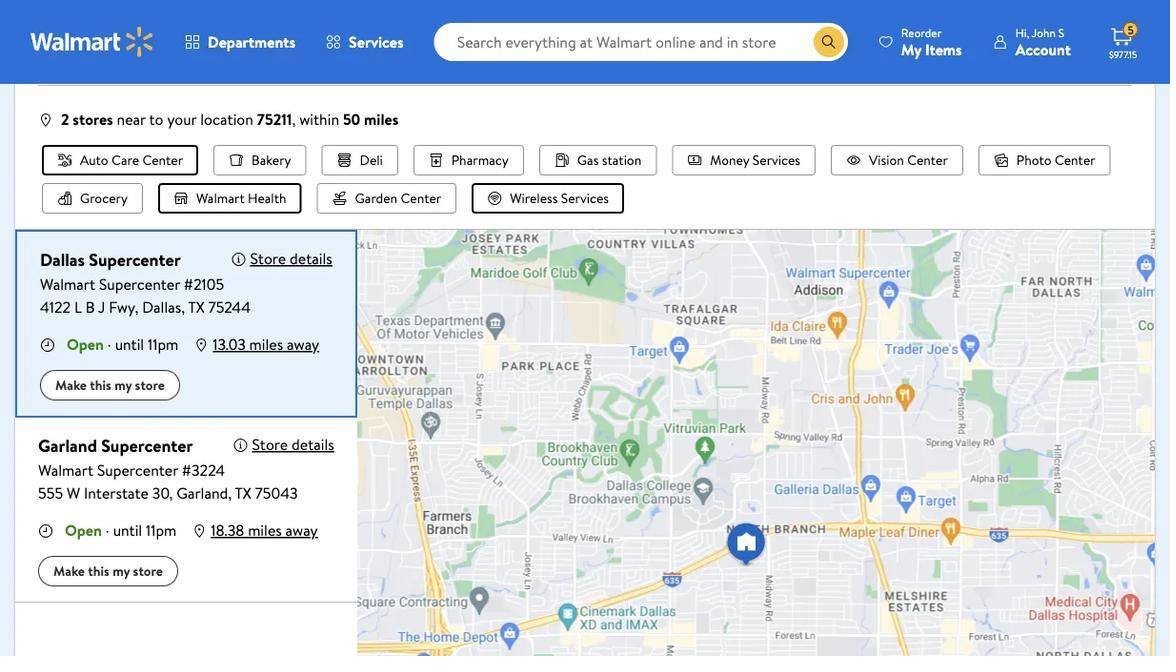 Task type: locate. For each thing, give the bounding box(es) containing it.
walmart supercenter element for dallas supercenter
[[40, 273, 319, 296]]

garden center
[[355, 189, 442, 207]]

2 horizontal spatial services
[[753, 151, 801, 169]]

vision
[[870, 151, 905, 169]]

away down 75043
[[286, 520, 318, 541]]

garden
[[355, 189, 398, 207]]

photo center
[[1017, 151, 1096, 169]]

make this my store button for dallas
[[40, 370, 180, 400]]

details
[[290, 248, 333, 269], [292, 434, 334, 455]]

1 vertical spatial until
[[113, 520, 142, 541]]

18.38
[[211, 520, 244, 541]]

services right money
[[753, 151, 801, 169]]

until
[[115, 334, 144, 355], [113, 520, 142, 541]]

photo
[[1017, 151, 1052, 169]]

1 vertical spatial my
[[115, 376, 132, 394]]

grocery
[[80, 189, 128, 207]]

walmart inside walmart supercenter #3224 555 w interstate 30,   garland, tx 75043
[[38, 460, 94, 481]]

· for dallas
[[108, 334, 111, 355]]

make this my store
[[55, 376, 165, 394], [53, 562, 163, 580]]

garland supercenter
[[38, 434, 193, 458]]

store details up 75043
[[252, 434, 334, 455]]

deli button
[[322, 145, 398, 175]]

until for dallas
[[115, 334, 144, 355]]

1 vertical spatial walmart supercenter element
[[38, 459, 318, 482]]

Walmart Site-Wide search field
[[434, 23, 848, 61]]

walmart down dallas
[[40, 274, 95, 295]]

0 vertical spatial ·
[[108, 334, 111, 355]]

walmart supercenter element up 30,
[[38, 459, 318, 482]]

supercenter inside walmart supercenter #3224 555 w interstate 30,   garland, tx 75043
[[97, 460, 178, 481]]

0 vertical spatial open · until 11pm
[[67, 334, 179, 355]]

store details
[[250, 248, 333, 269], [252, 434, 334, 455]]

store
[[250, 248, 286, 269], [252, 434, 288, 455]]

0 vertical spatial this
[[90, 376, 111, 394]]

store down health
[[250, 248, 286, 269]]

11pm down 30,
[[146, 520, 177, 541]]

store up 75043
[[252, 434, 288, 455]]

this
[[90, 376, 111, 394], [88, 562, 110, 580]]

my up garland supercenter
[[115, 376, 132, 394]]

0 vertical spatial make this my store button
[[40, 370, 180, 400]]

map region
[[185, 101, 1162, 656]]

2 vertical spatial walmart
[[38, 460, 94, 481]]

garland element
[[38, 433, 193, 459]]

0 vertical spatial 11pm
[[148, 334, 179, 355]]

make up garland
[[55, 376, 87, 394]]

store details link
[[250, 248, 333, 269], [252, 434, 334, 455]]

1 vertical spatial details
[[292, 434, 334, 455]]

75211
[[257, 109, 292, 130]]

0 vertical spatial make
[[55, 376, 87, 394]]

services up 50
[[349, 31, 404, 52]]

1 vertical spatial services
[[753, 151, 801, 169]]

make
[[55, 376, 87, 394], [53, 562, 85, 580]]

open · until 11pm down interstate
[[65, 520, 177, 541]]

555 w interstate 30,
  garland, tx 75043 element
[[38, 482, 318, 504]]

0 vertical spatial store
[[250, 248, 286, 269]]

1 vertical spatial store details
[[252, 434, 334, 455]]

center right photo
[[1056, 151, 1096, 169]]

my for dallas
[[115, 376, 132, 394]]

#2105
[[184, 274, 224, 295]]

this up garland supercenter
[[90, 376, 111, 394]]

until down interstate
[[113, 520, 142, 541]]

my right use at the top of the page
[[93, 42, 111, 61]]

center right garden
[[401, 189, 442, 207]]

1 vertical spatial walmart
[[40, 274, 95, 295]]

supercenter
[[89, 248, 181, 272], [99, 274, 180, 295], [101, 434, 193, 458], [97, 460, 178, 481]]

make this my store down interstate
[[53, 562, 163, 580]]

supercenter inside garland element
[[101, 434, 193, 458]]

walmart left health
[[196, 189, 245, 207]]

0 vertical spatial store
[[135, 376, 165, 394]]

away
[[287, 334, 319, 355], [286, 520, 318, 541]]

store down 30,
[[133, 562, 163, 580]]

2
[[61, 109, 69, 130]]

interstate
[[84, 482, 149, 503]]

1 vertical spatial 11pm
[[146, 520, 177, 541]]

bakery button
[[214, 145, 307, 175]]

care
[[112, 151, 139, 169]]

center for photo center
[[1056, 151, 1096, 169]]

1 vertical spatial open
[[65, 520, 102, 541]]

within
[[300, 109, 339, 130]]

tx
[[188, 297, 205, 318], [235, 482, 252, 503]]

2 vertical spatial my
[[113, 562, 130, 580]]

1 horizontal spatial tx
[[235, 482, 252, 503]]

services inside dropdown button
[[349, 31, 404, 52]]

center right vision
[[908, 151, 949, 169]]

this down interstate
[[88, 562, 110, 580]]

1 vertical spatial make this my store
[[53, 562, 163, 580]]

open down w
[[65, 520, 102, 541]]

2 vertical spatial services
[[561, 189, 609, 207]]

11pm
[[148, 334, 179, 355], [146, 520, 177, 541]]

1 vertical spatial tx
[[235, 482, 252, 503]]

my
[[93, 42, 111, 61], [115, 376, 132, 394], [113, 562, 130, 580]]

5
[[1128, 22, 1135, 38]]

0 vertical spatial walmart
[[196, 189, 245, 207]]

your
[[167, 109, 197, 130]]

money services button
[[672, 145, 816, 175]]

18.38 miles away link
[[211, 520, 318, 541]]

1 vertical spatial make this my store button
[[38, 556, 178, 586]]

dallas,
[[142, 297, 185, 318]]

store details link for garland supercenter
[[252, 434, 334, 455]]

miles right 13.03
[[249, 334, 283, 355]]

supercenter inside dallas element
[[89, 248, 181, 272]]

walmart health
[[196, 189, 287, 207]]

details for dallas supercenter
[[290, 248, 333, 269]]

wireless services button
[[472, 183, 625, 214]]

supercenter up the fwy,
[[99, 274, 180, 295]]

Search search field
[[434, 23, 848, 61]]

supercenter up interstate
[[97, 460, 178, 481]]

0 vertical spatial away
[[287, 334, 319, 355]]

center inside button
[[1056, 151, 1096, 169]]

walmart supercenter element containing walmart supercenter #2105
[[40, 273, 319, 296]]

0 vertical spatial tx
[[188, 297, 205, 318]]

make down w
[[53, 562, 85, 580]]

tx down #2105
[[188, 297, 205, 318]]

walmart inside walmart supercenter #2105 4122 l b j fwy,   dallas, tx 75244
[[40, 274, 95, 295]]

tx inside walmart supercenter #3224 555 w interstate 30,   garland, tx 75043
[[235, 482, 252, 503]]

1 vertical spatial ·
[[106, 520, 109, 541]]

0 vertical spatial store details link
[[250, 248, 333, 269]]

· down the fwy,
[[108, 334, 111, 355]]

11pm for dallas supercenter
[[148, 334, 179, 355]]

make this my store button
[[40, 370, 180, 400], [38, 556, 178, 586]]

this for dallas
[[90, 376, 111, 394]]

details for garland supercenter
[[292, 434, 334, 455]]

11pm for garland supercenter
[[146, 520, 177, 541]]

1 vertical spatial store
[[133, 562, 163, 580]]

store for garland supercenter
[[133, 562, 163, 580]]

store details down health
[[250, 248, 333, 269]]

0 vertical spatial until
[[115, 334, 144, 355]]

1 vertical spatial make
[[53, 562, 85, 580]]

1 vertical spatial store details link
[[252, 434, 334, 455]]

1 vertical spatial store
[[252, 434, 288, 455]]

make this my store up garland supercenter
[[55, 376, 165, 394]]

store up garland element
[[135, 376, 165, 394]]

18.38 miles away
[[211, 520, 318, 541]]

walmart up w
[[38, 460, 94, 481]]

open for garland
[[65, 520, 102, 541]]

0 vertical spatial my
[[93, 42, 111, 61]]

make this my store button for garland
[[38, 556, 178, 586]]

0 vertical spatial store details
[[250, 248, 333, 269]]

store details link up 75043
[[252, 434, 334, 455]]

0 vertical spatial make this my store
[[55, 376, 165, 394]]

list containing auto care center
[[38, 145, 1133, 214]]

Enter zip code text field
[[77, 0, 350, 23]]

0 horizontal spatial tx
[[188, 297, 205, 318]]

walmart supercenter element up the dallas,
[[40, 273, 319, 296]]

fwy,
[[109, 297, 139, 318]]

center right care
[[142, 151, 183, 169]]

miles right 18.38
[[248, 520, 282, 541]]

open down b
[[67, 334, 104, 355]]

open · until 11pm down the fwy,
[[67, 334, 179, 355]]

services for money services
[[753, 151, 801, 169]]

make this my store button down interstate
[[38, 556, 178, 586]]

reorder my items
[[902, 24, 963, 60]]

miles for dallas supercenter
[[249, 334, 283, 355]]

store for garland supercenter
[[252, 434, 288, 455]]

services down gas
[[561, 189, 609, 207]]

walmart supercenter element
[[40, 273, 319, 296], [38, 459, 318, 482]]

walmart
[[196, 189, 245, 207], [40, 274, 95, 295], [38, 460, 94, 481]]

bakery
[[252, 151, 291, 169]]

use
[[69, 42, 90, 61]]

my for garland
[[113, 562, 130, 580]]

center
[[142, 151, 183, 169], [908, 151, 949, 169], [1056, 151, 1096, 169], [401, 189, 442, 207]]

reorder
[[902, 24, 942, 41]]

1 horizontal spatial services
[[561, 189, 609, 207]]

until down the fwy,
[[115, 334, 144, 355]]

location right your
[[200, 109, 254, 130]]

supercenter for walmart supercenter #3224 555 w interstate 30,   garland, tx 75043
[[97, 460, 178, 481]]

walmart for garland supercenter
[[38, 460, 94, 481]]

0 vertical spatial open
[[67, 334, 104, 355]]

away right 13.03
[[287, 334, 319, 355]]

0 vertical spatial details
[[290, 248, 333, 269]]

1 vertical spatial open · until 11pm
[[65, 520, 177, 541]]

· down interstate
[[106, 520, 109, 541]]

11pm down the dallas,
[[148, 334, 179, 355]]

tx left 75043
[[235, 482, 252, 503]]

store for dallas supercenter
[[135, 376, 165, 394]]

walmart image
[[31, 27, 154, 57]]

my down interstate
[[113, 562, 130, 580]]

2 vertical spatial miles
[[248, 520, 282, 541]]

1 vertical spatial away
[[286, 520, 318, 541]]

13.03
[[213, 334, 246, 355]]

0 vertical spatial services
[[349, 31, 404, 52]]

miles
[[364, 109, 399, 130], [249, 334, 283, 355], [248, 520, 282, 541]]

wireless
[[510, 189, 558, 207]]

make for dallas
[[55, 376, 87, 394]]

1 vertical spatial miles
[[249, 334, 283, 355]]

dallas supercenter
[[40, 248, 181, 272]]

$977.15
[[1110, 48, 1138, 61]]

supercenter up walmart supercenter #3224 555 w interstate 30,   garland, tx 75043
[[101, 434, 193, 458]]

store
[[135, 376, 165, 394], [133, 562, 163, 580]]

money services
[[711, 151, 801, 169]]

store for dallas supercenter
[[250, 248, 286, 269]]

use my current location button
[[61, 42, 212, 61]]

·
[[108, 334, 111, 355], [106, 520, 109, 541]]

auto care center button
[[42, 145, 198, 175]]

store details for dallas supercenter
[[250, 248, 333, 269]]

supercenter inside walmart supercenter #2105 4122 l b j fwy,   dallas, tx 75244
[[99, 274, 180, 295]]

miles for garland supercenter
[[248, 520, 282, 541]]

location
[[160, 42, 207, 61], [200, 109, 254, 130]]

make this my store button up garland element
[[40, 370, 180, 400]]

services
[[349, 31, 404, 52], [753, 151, 801, 169], [561, 189, 609, 207]]

garland,
[[177, 482, 232, 503]]

store details link down health
[[250, 248, 333, 269]]

search icon image
[[822, 34, 837, 50]]

supercenter up walmart supercenter #2105 4122 l b j fwy,   dallas, tx 75244
[[89, 248, 181, 272]]

,
[[292, 109, 296, 130]]

list
[[38, 145, 1133, 214]]

miles right 50
[[364, 109, 399, 130]]

location right current
[[160, 42, 207, 61]]

0 horizontal spatial services
[[349, 31, 404, 52]]

1 vertical spatial this
[[88, 562, 110, 580]]

walmart supercenter element containing walmart supercenter #3224
[[38, 459, 318, 482]]

auto care center
[[80, 151, 183, 169]]

50
[[343, 109, 361, 130]]

0 vertical spatial walmart supercenter element
[[40, 273, 319, 296]]

supercenter for garland supercenter
[[101, 434, 193, 458]]



Task type: vqa. For each thing, say whether or not it's contained in the screenshot.
Account
yes



Task type: describe. For each thing, give the bounding box(es) containing it.
75244
[[209, 297, 251, 318]]

b
[[86, 297, 95, 318]]

to
[[149, 109, 164, 130]]

walmart supercenter element for garland supercenter
[[38, 459, 318, 482]]

near
[[117, 109, 146, 130]]

dallas
[[40, 248, 85, 272]]

open · until 11pm for dallas
[[67, 334, 179, 355]]

hi,
[[1016, 24, 1030, 41]]

garden center button
[[317, 183, 457, 214]]

walmart for dallas supercenter
[[40, 274, 95, 295]]

walmart health button
[[158, 183, 302, 214]]

items
[[926, 39, 963, 60]]

make for garland
[[53, 562, 85, 580]]

center for vision center
[[908, 151, 949, 169]]

dallas element
[[40, 247, 181, 273]]

s
[[1059, 24, 1065, 41]]

0 vertical spatial miles
[[364, 109, 399, 130]]

#3224
[[182, 460, 225, 481]]

services button
[[311, 19, 419, 65]]

· for garland
[[106, 520, 109, 541]]

j
[[98, 297, 105, 318]]

walmart supercenter #3224 555 w interstate 30,   garland, tx 75043
[[38, 460, 298, 503]]

75043
[[255, 482, 298, 503]]

pharmacy
[[452, 151, 509, 169]]

gas station button
[[540, 145, 657, 175]]

13.03 miles away link
[[213, 334, 319, 355]]

away for dallas supercenter
[[287, 334, 319, 355]]

tx inside walmart supercenter #2105 4122 l b j fwy,   dallas, tx 75244
[[188, 297, 205, 318]]

supercenter for walmart supercenter #2105 4122 l b j fwy,   dallas, tx 75244
[[99, 274, 180, 295]]

garland
[[38, 434, 97, 458]]

pharmacy button
[[414, 145, 524, 175]]

departments
[[208, 31, 296, 52]]

1 vertical spatial location
[[200, 109, 254, 130]]

walmart inside button
[[196, 189, 245, 207]]

supercenter for dallas supercenter
[[89, 248, 181, 272]]

station
[[602, 151, 642, 169]]

store details for garland supercenter
[[252, 434, 334, 455]]

my
[[902, 39, 922, 60]]

center for garden center
[[401, 189, 442, 207]]

wireless services
[[510, 189, 609, 207]]

until for garland
[[113, 520, 142, 541]]

away for garland supercenter
[[286, 520, 318, 541]]

use my current location
[[69, 42, 207, 61]]

john
[[1033, 24, 1056, 41]]

health
[[248, 189, 287, 207]]

555
[[38, 482, 63, 503]]

hi, john s account
[[1016, 24, 1072, 60]]

vision center
[[870, 151, 949, 169]]

store details link for dallas supercenter
[[250, 248, 333, 269]]

make this my store for dallas
[[55, 376, 165, 394]]

auto
[[80, 151, 108, 169]]

this for garland
[[88, 562, 110, 580]]

4122
[[40, 297, 71, 318]]

open for dallas
[[67, 334, 104, 355]]

13.03 miles away
[[213, 334, 319, 355]]

4122 l b j fwy,
  dallas, tx 75244 element
[[40, 296, 319, 318]]

account
[[1016, 39, 1072, 60]]

0 vertical spatial location
[[160, 42, 207, 61]]

w
[[67, 482, 80, 503]]

departments button
[[170, 19, 311, 65]]

deli
[[360, 151, 383, 169]]

money
[[711, 151, 750, 169]]

photo center button
[[979, 145, 1111, 175]]

2 stores near to your location 75211 , within 50 miles
[[61, 109, 399, 130]]

make this my store for garland
[[53, 562, 163, 580]]

services for wireless services
[[561, 189, 609, 207]]

gas station
[[578, 151, 642, 169]]

walmart supercenter #2105 4122 l b j fwy,   dallas, tx 75244
[[40, 274, 251, 318]]

grocery button
[[42, 183, 143, 214]]

l
[[74, 297, 82, 318]]

vision center button
[[832, 145, 964, 175]]

gas
[[578, 151, 599, 169]]

30,
[[152, 482, 173, 503]]

open · until 11pm for garland
[[65, 520, 177, 541]]

current
[[114, 42, 157, 61]]

stores
[[73, 109, 113, 130]]



